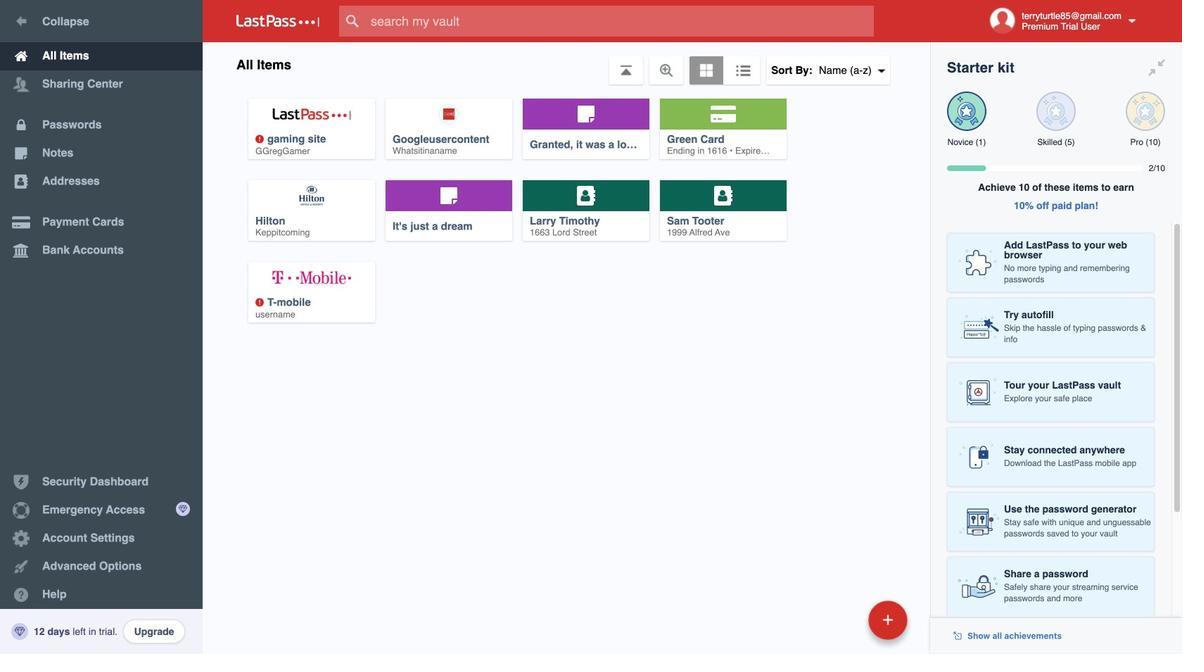 Task type: describe. For each thing, give the bounding box(es) containing it.
main navigation navigation
[[0, 0, 203, 654]]

new item navigation
[[772, 596, 917, 654]]

Search search field
[[339, 6, 902, 37]]

lastpass image
[[237, 15, 320, 27]]

search my vault text field
[[339, 6, 902, 37]]

vault options navigation
[[203, 42, 931, 84]]



Task type: locate. For each thing, give the bounding box(es) containing it.
new item element
[[772, 600, 913, 640]]



Task type: vqa. For each thing, say whether or not it's contained in the screenshot.
password field
no



